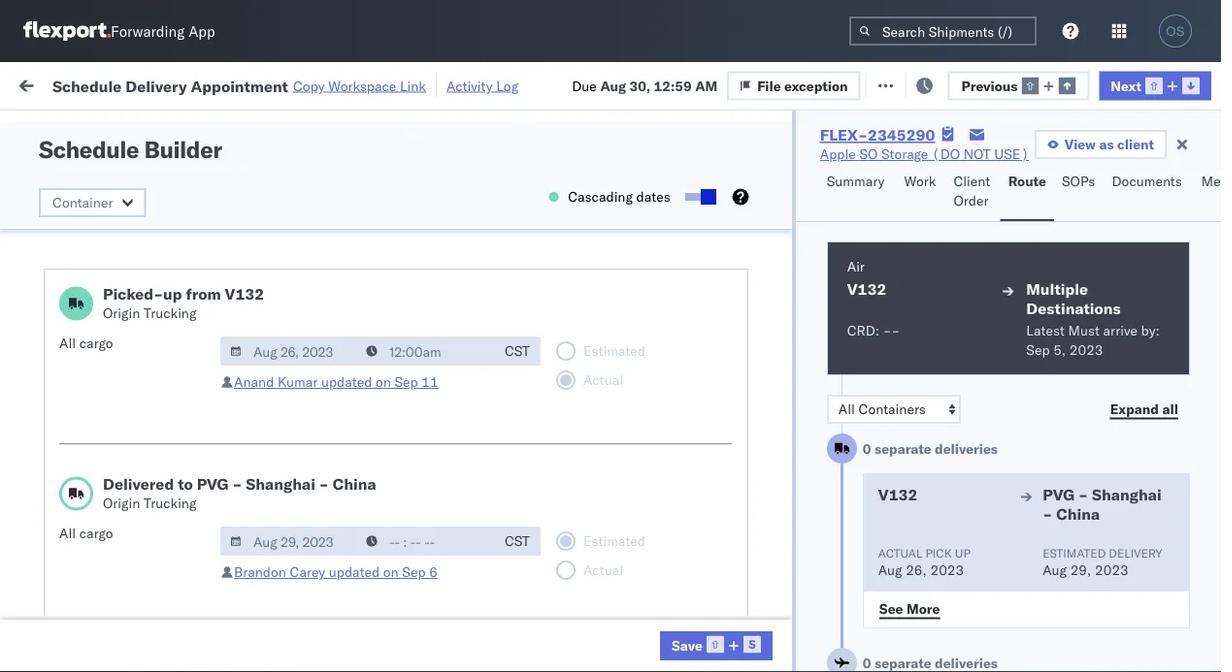 Task type: locate. For each thing, give the bounding box(es) containing it.
0 down see more button
[[863, 655, 871, 672]]

shan for flex-2345290
[[1196, 268, 1221, 285]]

2023 inside latest must arrive by: sep 5, 2023
[[1070, 342, 1103, 359]]

pm right 3:59
[[345, 525, 367, 542]]

0 vertical spatial up
[[163, 284, 182, 304]]

yant
[[1196, 482, 1221, 499]]

0 horizontal spatial vandelay
[[720, 354, 776, 371]]

airport
[[127, 234, 170, 251], [246, 514, 289, 531]]

1 vertical spatial by:
[[1141, 322, 1160, 339]]

documents down 1919146
[[1112, 173, 1182, 190]]

confirm for confirm delivery
[[45, 182, 94, 199]]

pickup up "customs" on the left bottom
[[94, 514, 136, 531]]

1 horizontal spatial xiaoyu test client
[[847, 653, 957, 670]]

see more button
[[868, 595, 952, 624]]

cargo up 'netherlands' at the bottom
[[79, 525, 113, 542]]

pickup down airport,
[[74, 353, 116, 370]]

0 vertical spatial lagerfeld
[[1041, 525, 1099, 542]]

4 ocean from the top
[[594, 653, 634, 670]]

all for delivered
[[59, 525, 76, 542]]

5 shan from the top
[[1196, 653, 1221, 670]]

mmm d, yyyy text field for -
[[220, 527, 358, 556]]

mmm d, yyyy text field up carey
[[220, 527, 358, 556]]

1 schedule pickup from los angeles, ca from the top
[[45, 386, 262, 422]]

1 trucking from the top
[[144, 305, 197, 322]]

1 vertical spatial schedule delivery appointment button
[[45, 437, 239, 459]]

mdt, for 12:59 am mdt, aug 30, 2023
[[380, 268, 414, 285]]

schedule for schedule pickup from los angeles, ca link associated with 12:59 am mst, feb 28, 2023
[[45, 386, 102, 403]]

1 vertical spatial 0 separate deliveries
[[863, 655, 998, 672]]

route
[[1008, 173, 1046, 190]]

appointment for the bottommost schedule delivery appointment link
[[159, 438, 239, 455]]

7 resize handle column header from the left
[[1163, 150, 1186, 673]]

11, down 12:59 am mdt, sep 15, 2023 at the bottom of page
[[437, 653, 458, 670]]

air for unknown
[[594, 226, 612, 243]]

of right bill
[[184, 130, 197, 147]]

1 vertical spatial angeles,
[[208, 386, 262, 403]]

xiaoyu test client down see more button
[[847, 653, 957, 670]]

all left airport,
[[59, 335, 76, 352]]

1 vertical spatial to
[[178, 475, 193, 494]]

pm
[[345, 525, 367, 542], [345, 567, 367, 584]]

0 vertical spatial flex-2345290
[[820, 125, 935, 145]]

0 vertical spatial updated
[[321, 374, 372, 391]]

barajas
[[45, 320, 91, 337]]

1 vertical spatial airport
[[246, 514, 289, 531]]

0 vertical spatial 0
[[863, 441, 871, 458]]

-- down summary button
[[847, 226, 863, 243]]

delivered
[[103, 475, 174, 494]]

from for schedule pickup from los angeles international airport link
[[151, 215, 179, 232]]

1 vertical spatial --
[[847, 311, 863, 328]]

2 pm from the top
[[345, 567, 367, 584]]

2 deliveries from the top
[[935, 655, 998, 672]]

pickup inside "confirm pickup from amsterdam airport schiphol, haarlemmermeer, netherlands"
[[94, 514, 136, 531]]

integration for 4:00 pm mdt, jun 11, 2023
[[847, 567, 913, 584]]

1 all cargo from the top
[[59, 335, 113, 352]]

mdt, for 3:59 pm mdt, may 9, 2023
[[370, 525, 404, 542]]

1 horizontal spatial of
[[184, 130, 197, 147]]

1 schedule pickup from los angeles, ca link from the top
[[45, 385, 276, 424]]

2 trucking from the top
[[144, 495, 197, 512]]

to for pvg
[[178, 475, 193, 494]]

1 horizontal spatial up
[[955, 546, 971, 561]]

delivery up the "schedule pickup from madrid– barajas airport, madrid, spain"
[[102, 267, 152, 284]]

1 vertical spatial origin
[[103, 495, 140, 512]]

jun for 15,
[[417, 439, 439, 456]]

pvg - shanghai - china
[[1043, 485, 1162, 524]]

ca for unknown
[[45, 491, 63, 508]]

resize handle column header left ocean lcl
[[561, 150, 584, 673]]

shanghai up 3:59
[[246, 475, 315, 494]]

1 vertical spatial trucking
[[144, 495, 197, 512]]

file exception down search shipments (/) text field
[[960, 75, 1050, 92]]

shan for flex-2130383
[[1196, 567, 1221, 584]]

1 horizontal spatial file
[[960, 75, 983, 92]]

confirm inside "confirm pickup from amsterdam airport schiphol, haarlemmermeer, netherlands"
[[41, 514, 90, 531]]

1 horizontal spatial pvg
[[1043, 485, 1075, 505]]

on down 3:59 pm mdt, may 9, 2023
[[383, 564, 399, 581]]

2 all from the top
[[59, 525, 76, 542]]

picked-
[[103, 284, 163, 304]]

2 on from the left
[[1013, 439, 1033, 456]]

1 vertical spatial deliveries
[[935, 655, 998, 672]]

cargo
[[79, 335, 113, 352], [79, 525, 113, 542]]

anand
[[234, 374, 274, 391]]

2 vertical spatial flexport
[[720, 482, 771, 499]]

filtered by:
[[19, 119, 89, 136]]

0 horizontal spatial of
[[129, 609, 141, 626]]

ca up schiphol,
[[45, 491, 63, 508]]

integration test account - karl lagerfeld for air
[[847, 525, 1099, 542]]

pm for 4:00
[[345, 567, 367, 584]]

apple up studio
[[720, 268, 756, 285]]

1 horizontal spatial 30,
[[629, 77, 651, 94]]

0 vertical spatial cst
[[505, 343, 530, 360]]

bookings test consignee for flex-1893088
[[847, 482, 1001, 499]]

0 vertical spatial by:
[[70, 119, 89, 136]]

on
[[406, 75, 421, 92], [376, 374, 391, 391], [383, 564, 399, 581]]

updated right kumar
[[321, 374, 372, 391]]

mdt, down 4:00 pm mdt, jun 11, 2023
[[380, 610, 414, 627]]

3 flexport from the top
[[720, 482, 771, 499]]

1 0 separate deliveries from the top
[[863, 441, 998, 458]]

1 vertical spatial karl
[[1013, 567, 1038, 584]]

3 fcl from the top
[[637, 653, 662, 670]]

flex-1919146 button
[[1041, 135, 1176, 163], [1041, 135, 1176, 163]]

0 vertical spatial origin
[[103, 305, 140, 322]]

1 ocean fcl from the top
[[594, 354, 662, 371]]

2023 inside actual pick up aug 26, 2023
[[930, 562, 964, 579]]

mdt, left the may
[[370, 525, 404, 542]]

1 unknown from the top
[[313, 226, 374, 243]]

1 separate from the top
[[875, 441, 932, 458]]

madrid–
[[183, 300, 234, 317]]

1 origin from the top
[[103, 305, 140, 322]]

0 horizontal spatial xiaoyu
[[720, 653, 762, 670]]

1 vertical spatial flexport demo consignee
[[720, 397, 879, 414]]

2 cargo from the top
[[79, 525, 113, 542]]

cargo for picked-
[[79, 335, 113, 352]]

airport inside schedule pickup from los angeles international airport
[[127, 234, 170, 251]]

storage right see
[[908, 610, 955, 627]]

cst for delivered to pvg - shanghai - china
[[505, 533, 530, 550]]

1 vertical spatial flexport
[[720, 397, 771, 414]]

of right proof
[[129, 609, 141, 626]]

not left multiple
[[990, 268, 1017, 285]]

sep for 5,
[[1026, 342, 1050, 359]]

0 vertical spatial demo
[[775, 140, 811, 157]]

jun down -- : -- -- text box
[[408, 567, 430, 584]]

1 ocean from the top
[[594, 354, 634, 371]]

all
[[59, 335, 76, 352], [59, 525, 76, 542]]

1 karl from the top
[[1013, 525, 1038, 542]]

1 demo from the top
[[775, 140, 811, 157]]

confirm
[[45, 182, 94, 199], [21, 353, 71, 370], [41, 514, 90, 531]]

china inside 'pvg - shanghai - china'
[[1056, 505, 1100, 524]]

xiaoyu right 'save'
[[720, 653, 762, 670]]

-- for studio apparel
[[847, 311, 863, 328]]

1 fcl from the top
[[637, 354, 662, 371]]

resize handle column header left "vandelay west"
[[814, 150, 837, 673]]

sep
[[1026, 342, 1050, 359], [395, 374, 418, 391], [402, 564, 426, 581], [417, 610, 442, 627], [409, 653, 433, 670]]

apple left more in the bottom of the page
[[847, 610, 882, 627]]

(do left see
[[832, 610, 860, 627]]

clearance
[[150, 557, 213, 574]]

1 ag from the left
[[910, 439, 929, 456]]

integration test account - karl lagerfeld down pick
[[847, 567, 1099, 584]]

9,
[[438, 525, 451, 542]]

2 karl from the top
[[1013, 567, 1038, 584]]

flex-1919147 button
[[1041, 392, 1176, 419], [1041, 392, 1176, 419]]

0 vertical spatial deliveries
[[935, 441, 998, 458]]

2 vertical spatial ocean fcl
[[594, 653, 662, 670]]

from for schedule pickup from los angeles, ca link associated with 12:59 am mst, feb 28, 2023
[[151, 386, 179, 403]]

sops button
[[1054, 164, 1104, 221]]

bookings for flex-1919146
[[847, 140, 903, 157]]

1 vertical spatial 30,
[[446, 268, 467, 285]]

may
[[408, 525, 435, 542]]

lagerfeld for ocean fcl
[[1041, 567, 1099, 584]]

2 vertical spatial ca
[[45, 491, 63, 508]]

angeles, up amsterdam
[[208, 471, 262, 488]]

flex-2342348 button
[[1041, 605, 1176, 632], [1041, 605, 1176, 632]]

cargo up confirm pickup from los angeles, ca
[[79, 335, 113, 352]]

must
[[1068, 322, 1100, 339]]

upload left proof
[[45, 609, 89, 626]]

from for schedule pickup from madrid– barajas airport, madrid, spain link
[[151, 300, 179, 317]]

integration for 12:59 am mdt, jun 15, 2023
[[847, 439, 913, 456]]

vandelay for vandelay west
[[847, 354, 903, 371]]

1 vertical spatial pm
[[345, 567, 367, 584]]

1 vertical spatial china
[[1056, 505, 1100, 524]]

Search Work text field
[[638, 69, 850, 99]]

bookings test consignee down west at right bottom
[[847, 397, 1001, 414]]

all cargo up confirm pickup from los angeles, ca
[[59, 335, 113, 352]]

1 vertical spatial documents
[[45, 576, 115, 593]]

fcl for xiaoyu test client
[[637, 653, 662, 670]]

1 vertical spatial schedule delivery appointment
[[45, 438, 239, 455]]

v132 inside 'picked-up from v132 origin trucking'
[[225, 284, 264, 304]]

flex
[[1041, 159, 1062, 173]]

1 cst from the top
[[505, 343, 530, 360]]

1 vertical spatial lagerfeld
[[1041, 567, 1099, 584]]

0 vertical spatial flexport demo consignee
[[720, 140, 879, 157]]

pickup up airport,
[[106, 300, 148, 317]]

resize handle column header right lcl
[[687, 150, 711, 673]]

apparel
[[764, 311, 812, 328]]

copy workspace link button
[[293, 77, 426, 94]]

8 resize handle column header from the left
[[1186, 150, 1210, 673]]

studio apparel
[[720, 311, 812, 328]]

storage inside "link"
[[881, 146, 928, 163]]

file exception up flex-2345290 link
[[757, 77, 848, 94]]

flex-2130383
[[1072, 567, 1173, 584]]

1 vertical spatial cargo
[[79, 525, 113, 542]]

(do inside "link"
[[932, 146, 960, 163]]

ca down barajas
[[45, 405, 63, 422]]

2 integration test account - on ag from the left
[[847, 439, 1055, 456]]

cascading
[[568, 188, 633, 205]]

0 vertical spatial schedule delivery appointment button
[[41, 266, 235, 288]]

0 vertical spatial schedule pickup from los angeles, ca link
[[45, 385, 276, 424]]

bookings
[[847, 140, 903, 157], [847, 397, 903, 414], [847, 482, 903, 499]]

2 flexport demo consignee from the top
[[720, 397, 879, 414]]

30,
[[629, 77, 651, 94], [446, 268, 467, 285]]

2 vertical spatial angeles,
[[208, 471, 262, 488]]

2 lagerfeld from the top
[[1041, 567, 1099, 584]]

1 vertical spatial 2345290
[[1114, 268, 1173, 285]]

1 -- from the top
[[847, 226, 863, 243]]

2 schedule pickup from los angeles, ca link from the top
[[45, 470, 276, 509]]

1 vandelay from the left
[[720, 354, 776, 371]]

1 pm from the top
[[345, 525, 367, 542]]

shan for flex-1662119
[[1196, 354, 1221, 371]]

airport down the delivered to pvg - shanghai - china origin trucking
[[246, 514, 289, 531]]

schedule for the top schedule delivery appointment link
[[41, 267, 98, 284]]

1 all from the top
[[59, 335, 76, 352]]

spain
[[196, 320, 231, 337]]

exception: missing bill of lading numbers
[[41, 130, 242, 166]]

los up amsterdam
[[183, 471, 205, 488]]

to for default
[[521, 75, 534, 92]]

1 shan from the top
[[1196, 268, 1221, 285]]

2 vertical spatial bookings
[[847, 482, 903, 499]]

on right 205
[[406, 75, 421, 92]]

resize handle column header left 5,
[[1008, 150, 1031, 673]]

delivery down upload customs clearance documents link
[[145, 609, 194, 626]]

view
[[1065, 136, 1096, 153]]

flex-2345290 button
[[1041, 264, 1176, 291], [1041, 264, 1176, 291]]

flexport demo consignee for flex-1919146
[[720, 140, 879, 157]]

1 horizontal spatial 2345290
[[1114, 268, 1173, 285]]

1893088
[[1114, 482, 1173, 499]]

save button
[[660, 632, 772, 661]]

airport inside "confirm pickup from amsterdam airport schiphol, haarlemmermeer, netherlands"
[[246, 514, 289, 531]]

flex-2345290
[[820, 125, 935, 145], [1072, 268, 1173, 285]]

1 flexport from the top
[[720, 140, 771, 157]]

2 vandelay from the left
[[847, 354, 903, 371]]

1 integration test account - on ag from the left
[[720, 439, 929, 456]]

1 cargo from the top
[[79, 335, 113, 352]]

0 vertical spatial --
[[847, 226, 863, 243]]

-
[[1001, 183, 1009, 200], [847, 226, 855, 243], [855, 226, 863, 243], [847, 311, 855, 328], [855, 311, 863, 328], [883, 322, 892, 339], [892, 322, 900, 339], [875, 439, 883, 456], [1001, 439, 1009, 456], [232, 475, 242, 494], [319, 475, 329, 494], [1079, 485, 1088, 505], [1043, 505, 1053, 524], [1001, 525, 1009, 542], [1001, 567, 1009, 584]]

aug down actual
[[878, 562, 902, 579]]

0 vertical spatial fcl
[[637, 354, 662, 371]]

mmm d, yyyy text field up kumar
[[220, 337, 358, 366]]

1 horizontal spatial documents
[[1112, 173, 1182, 190]]

6 resize handle column header from the left
[[1008, 150, 1031, 673]]

2 mmm d, yyyy text field from the top
[[220, 527, 358, 556]]

confirm pickup from los angeles, ca link
[[21, 352, 252, 371]]

2 schedule pickup from los angeles, ca from the top
[[45, 471, 262, 508]]

storage down flex-2345290 link
[[881, 146, 928, 163]]

pickup inside confirm pickup from los angeles, ca link
[[74, 353, 116, 370]]

schedule for schedule pickup from los angeles international airport link
[[45, 215, 102, 232]]

0 vertical spatial 15,
[[443, 439, 464, 456]]

1 horizontal spatial airport
[[246, 514, 289, 531]]

1 bookings test consignee from the top
[[847, 140, 1001, 157]]

1919146
[[1114, 140, 1173, 157]]

los for schedule pickup from los angeles international airport link
[[183, 215, 205, 232]]

unknown for ac
[[313, 226, 374, 243]]

suitsupply
[[1013, 183, 1078, 200]]

use) inside "link"
[[994, 146, 1029, 163]]

schedule inside schedule pickup from los angeles international airport
[[45, 215, 102, 232]]

1 xiaoyu test client from the left
[[720, 653, 831, 670]]

integration for 3:59 pm mdt, may 9, 2023
[[847, 525, 913, 542]]

0 vertical spatial documents
[[1112, 173, 1182, 190]]

from for schedule pickup from los angeles, ca link associated with unknown
[[151, 471, 179, 488]]

6
[[429, 564, 438, 581]]

ca for 12:59 am mst, feb 28, 2023
[[45, 405, 63, 422]]

1 vertical spatial mmm d, yyyy text field
[[220, 527, 358, 556]]

1 vertical spatial separate
[[875, 655, 932, 672]]

to inside the delivered to pvg - shanghai - china origin trucking
[[178, 475, 193, 494]]

by: up numbers
[[70, 119, 89, 136]]

schedule delivery appointment for the bottommost schedule delivery appointment link
[[45, 438, 239, 455]]

3 flexport demo consignee from the top
[[720, 482, 879, 499]]

shanghai
[[246, 475, 315, 494], [1092, 485, 1162, 505]]

2 -- from the top
[[847, 311, 863, 328]]

2 shan from the top
[[1196, 354, 1221, 371]]

from down "workitem" "button"
[[151, 215, 179, 232]]

30, up -- : -- -- text field
[[446, 268, 467, 285]]

3 shan from the top
[[1196, 525, 1221, 542]]

filtered
[[19, 119, 67, 136]]

los inside button
[[152, 353, 174, 370]]

upload inside upload proof of delivery link
[[45, 609, 89, 626]]

28,
[[443, 397, 464, 414]]

from inside schedule pickup from los angeles international airport
[[151, 215, 179, 232]]

actual pick up aug 26, 2023
[[878, 546, 971, 579]]

flexport for flex-1893088
[[720, 482, 771, 499]]

so down flex-2345290 link
[[859, 146, 878, 163]]

pvg up estimated
[[1043, 485, 1075, 505]]

up
[[163, 284, 182, 304], [955, 546, 971, 561]]

2 cst from the top
[[505, 533, 530, 550]]

3 demo from the top
[[775, 482, 811, 499]]

brandon carey updated on sep 6
[[234, 564, 438, 581]]

am for 1:00 am mdt, sep 11, 2023
[[345, 653, 368, 670]]

2023 for 3:59 pm mdt, may 9, 2023
[[454, 525, 488, 542]]

los 
[[1196, 226, 1221, 243]]

1:00
[[313, 653, 342, 670]]

1 vertical spatial all cargo
[[59, 525, 113, 542]]

1 vertical spatial schedule pickup from los angeles, ca link
[[45, 470, 276, 509]]

schedule delivery appointment button
[[41, 266, 235, 288], [45, 437, 239, 459]]

0 vertical spatial 0 separate deliveries
[[863, 441, 998, 458]]

resize handle column header
[[278, 150, 301, 673], [493, 150, 516, 673], [561, 150, 584, 673], [687, 150, 711, 673], [814, 150, 837, 673], [1008, 150, 1031, 673], [1163, 150, 1186, 673], [1186, 150, 1210, 673]]

4 shan from the top
[[1196, 567, 1221, 584]]

schedule for the bottommost schedule delivery appointment link
[[45, 438, 102, 455]]

origin inside 'picked-up from v132 origin trucking'
[[103, 305, 140, 322]]

vandelay for vandelay
[[720, 354, 776, 371]]

from inside "confirm pickup from amsterdam airport schiphol, haarlemmermeer, netherlands"
[[139, 514, 168, 531]]

sep down latest
[[1026, 342, 1050, 359]]

use)
[[994, 146, 1029, 163], [895, 268, 929, 285], [1021, 268, 1056, 285], [895, 610, 929, 627], [1021, 610, 1056, 627]]

ram
[[742, 226, 770, 243]]

vandelay down studio
[[720, 354, 776, 371]]

lagerfeld down estimated
[[1041, 567, 1099, 584]]

1 lagerfeld from the top
[[1041, 525, 1099, 542]]

0 vertical spatial schedule delivery appointment
[[41, 267, 235, 284]]

1 integration test account - karl lagerfeld from the top
[[847, 525, 1099, 542]]

china inside the delivered to pvg - shanghai - china origin trucking
[[333, 475, 376, 494]]

fcl for vandelay
[[637, 354, 662, 371]]

1 vertical spatial up
[[955, 546, 971, 561]]

shan down los
[[1196, 268, 1221, 285]]

integration test account - karl lagerfeld for ocean fcl
[[847, 567, 1099, 584]]

from up madrid,
[[151, 300, 179, 317]]

origin inside the delivered to pvg - shanghai - china origin trucking
[[103, 495, 140, 512]]

1 vertical spatial cst
[[505, 533, 530, 550]]

-- for ac ram
[[847, 226, 863, 243]]

so
[[859, 146, 878, 163], [760, 268, 778, 285], [886, 268, 904, 285], [760, 610, 778, 627], [886, 610, 904, 627]]

None checkbox
[[685, 193, 712, 201]]

2 unknown from the top
[[313, 311, 374, 328]]

pickup inside schedule pickup from los angeles international airport
[[106, 215, 148, 232]]

1 bookings from the top
[[847, 140, 903, 157]]

schedule delivery appointment button up delivered
[[45, 437, 239, 459]]

bookings test consignee up pick
[[847, 482, 1001, 499]]

0 vertical spatial trucking
[[144, 305, 197, 322]]

schedule delivery appointment button up the "schedule pickup from madrid– barajas airport, madrid, spain"
[[41, 266, 235, 288]]

karl for air
[[1013, 525, 1038, 542]]

mdt, down 12:59 am mdt, sep 15, 2023 at the bottom of page
[[371, 653, 405, 670]]

sep inside latest must arrive by: sep 5, 2023
[[1026, 342, 1050, 359]]

mdt, for 12:59 am mdt, jun 15, 2023
[[380, 439, 414, 456]]

documents inside "button"
[[1112, 173, 1182, 190]]

file
[[960, 75, 983, 92], [757, 77, 781, 94]]

airport,
[[94, 320, 141, 337]]

1 vertical spatial 15,
[[445, 610, 466, 627]]

0 vertical spatial confirm
[[45, 182, 94, 199]]

separate
[[875, 441, 932, 458], [875, 655, 932, 672]]

3 bookings from the top
[[847, 482, 903, 499]]

upload inside upload customs clearance documents
[[45, 557, 89, 574]]

use) down estimated
[[1021, 610, 1056, 627]]

pickup for confirm pickup from los angeles, ca link
[[74, 353, 116, 370]]

0 vertical spatial china
[[333, 475, 376, 494]]

schedule delivery appointment copy workspace link
[[52, 76, 426, 95]]

2 origin from the top
[[103, 495, 140, 512]]

0 horizontal spatial ag
[[910, 439, 929, 456]]

0 vertical spatial karl
[[1013, 525, 1038, 542]]

0 vertical spatial schedule pickup from los angeles, ca
[[45, 386, 262, 422]]

0 vertical spatial bookings
[[847, 140, 903, 157]]

15, for jun
[[443, 439, 464, 456]]

2 bookings from the top
[[847, 397, 903, 414]]

from for confirm pickup from los angeles, ca link
[[120, 353, 148, 370]]

activity log
[[446, 77, 519, 94]]

mdt, up -- : -- -- text field
[[380, 268, 414, 285]]

kumar
[[278, 374, 318, 391]]

from inside the "schedule pickup from madrid– barajas airport, madrid, spain"
[[151, 300, 179, 317]]

2 upload from the top
[[45, 609, 89, 626]]

1 vertical spatial fcl
[[637, 567, 662, 584]]

client inside button
[[954, 173, 990, 190]]

vandelay
[[720, 354, 776, 371], [847, 354, 903, 371]]

file exception
[[960, 75, 1050, 92], [757, 77, 848, 94]]

apple inside apple so storage (do not use) "link"
[[820, 146, 856, 163]]

apple up save button
[[720, 610, 756, 627]]

0 vertical spatial to
[[521, 75, 534, 92]]

not right more in the bottom of the page
[[990, 610, 1017, 627]]

by: right arrive
[[1141, 322, 1160, 339]]

1 vertical spatial ca
[[45, 405, 63, 422]]

0 separate deliveries down west at right bottom
[[863, 441, 998, 458]]

2 xiaoyu from the left
[[847, 653, 888, 670]]

2023 for actual pick up aug 26, 2023
[[930, 562, 964, 579]]

confirm inside confirm delivery link
[[45, 182, 94, 199]]

1 vertical spatial updated
[[329, 564, 380, 581]]

pickup inside the "schedule pickup from madrid– barajas airport, madrid, spain"
[[106, 300, 148, 317]]

airport up picked-
[[127, 234, 170, 251]]

2 vertical spatial fcl
[[637, 653, 662, 670]]

1 vertical spatial 0
[[863, 655, 871, 672]]

MMM D, YYYY text field
[[220, 337, 358, 366], [220, 527, 358, 556]]

of
[[184, 130, 197, 147], [129, 609, 141, 626]]

air for 12:59 am mdt, aug 30, 2023
[[594, 268, 612, 285]]

ocean for vandelay
[[594, 354, 634, 371]]

0 horizontal spatial up
[[163, 284, 182, 304]]

1 upload from the top
[[45, 557, 89, 574]]

exception up flex
[[987, 75, 1050, 92]]

confirm inside confirm pickup from los angeles, ca link
[[21, 353, 71, 370]]

consignee up client order
[[936, 140, 1001, 157]]

message
[[191, 75, 245, 92]]

mdt, for 12:59 am mdt, sep 15, 2023
[[380, 610, 414, 627]]

angeles, inside button
[[177, 353, 231, 370]]

confirm pickup from amsterdam airport schiphol, haarlemmermeer, netherlands
[[41, 514, 289, 570]]

air for 3:59 pm mdt, may 9, 2023
[[594, 525, 612, 542]]

0 vertical spatial jun
[[417, 439, 439, 456]]

2 ocean from the top
[[594, 439, 634, 456]]

resize handle column header right expand
[[1163, 150, 1186, 673]]

3 bookings test consignee from the top
[[847, 482, 1001, 499]]

appointment up madrid–
[[155, 267, 235, 284]]

0 down "vandelay west"
[[863, 441, 871, 458]]

xiaoyu down see
[[847, 653, 888, 670]]

angeles, down the spain
[[177, 353, 231, 370]]

demo for flex-1893088
[[775, 482, 811, 499]]

all cargo for delivered
[[59, 525, 113, 542]]

account for 4:00 pm mdt, jun 11, 2023
[[946, 567, 997, 584]]

aug
[[600, 77, 626, 94], [417, 268, 443, 285], [878, 562, 902, 579], [1043, 562, 1067, 579]]

0 vertical spatial 11,
[[433, 567, 454, 584]]

arrive
[[1103, 322, 1138, 339]]

0 vertical spatial schedule delivery appointment link
[[41, 266, 235, 286]]

3 unknown from the top
[[313, 354, 374, 371]]

documents
[[1112, 173, 1182, 190], [45, 576, 115, 593]]

multiple
[[1026, 280, 1088, 299]]

flex id
[[1041, 159, 1077, 173]]

pickup up "haarlemmermeer," at the left of the page
[[106, 471, 148, 488]]

china up estimated
[[1056, 505, 1100, 524]]

0 vertical spatial separate
[[875, 441, 932, 458]]

2 all cargo from the top
[[59, 525, 113, 542]]

schedule inside the "schedule pickup from madrid– barajas airport, madrid, spain"
[[45, 300, 102, 317]]

2 ag from the left
[[1037, 439, 1055, 456]]

1 vertical spatial on
[[376, 374, 391, 391]]

up up madrid,
[[163, 284, 182, 304]]

trucking inside the delivered to pvg - shanghai - china origin trucking
[[144, 495, 197, 512]]

2 0 separate deliveries from the top
[[863, 655, 998, 672]]

schedule pickup from los angeles, ca link for 12:59 am mst, feb 28, 2023
[[45, 385, 276, 424]]

3 ocean fcl from the top
[[594, 653, 662, 670]]

1 horizontal spatial flex-2345290
[[1072, 268, 1173, 285]]

los inside schedule pickup from los angeles international airport
[[183, 215, 205, 232]]

12:59 for 12:59 am mst, feb 28, 2023
[[313, 397, 351, 414]]

12:59
[[654, 77, 692, 94], [313, 268, 351, 285], [313, 397, 351, 414], [313, 439, 351, 456], [313, 610, 351, 627]]

to inside button
[[521, 75, 534, 92]]

2 0 from the top
[[863, 655, 871, 672]]

0 horizontal spatial shanghai
[[246, 475, 315, 494]]

1 vertical spatial confirm
[[21, 353, 71, 370]]

4 unknown from the top
[[313, 482, 374, 499]]

0 horizontal spatial pvg
[[197, 475, 229, 494]]

consignee down west at right bottom
[[936, 397, 1001, 414]]

0 vertical spatial airport
[[127, 234, 170, 251]]

1 xiaoyu from the left
[[720, 653, 762, 670]]

1 mmm d, yyyy text field from the top
[[220, 337, 358, 366]]

up inside 'picked-up from v132 origin trucking'
[[163, 284, 182, 304]]

jun down feb at the left
[[417, 439, 439, 456]]

delivery up :
[[125, 76, 187, 95]]

cst for picked-up from v132
[[505, 343, 530, 360]]

resize handle column header right the all
[[1186, 150, 1210, 673]]

2 integration test account - karl lagerfeld from the top
[[847, 567, 1099, 584]]

pickup for schedule pickup from madrid– barajas airport, madrid, spain link
[[106, 300, 148, 317]]

2 vertical spatial demo
[[775, 482, 811, 499]]

schedule delivery appointment up delivered
[[45, 438, 239, 455]]

documents inside upload customs clearance documents
[[45, 576, 115, 593]]

unknown
[[313, 226, 374, 243], [313, 311, 374, 328], [313, 354, 374, 371], [313, 482, 374, 499]]

-- : -- -- text field
[[356, 337, 494, 366]]

next button
[[1099, 71, 1212, 100]]

account for 3:59 pm mdt, may 9, 2023
[[946, 525, 997, 542]]

2023 for 12:59 am mdt, sep 15, 2023
[[469, 610, 503, 627]]

1 horizontal spatial by:
[[1141, 322, 1160, 339]]

los
[[183, 215, 205, 232], [1196, 226, 1218, 243], [152, 353, 174, 370], [183, 386, 205, 403], [183, 471, 205, 488]]

2 resize handle column header from the left
[[493, 150, 516, 673]]

on for delivered to pvg - shanghai - china
[[383, 564, 399, 581]]

up inside actual pick up aug 26, 2023
[[955, 546, 971, 561]]

1 flexport demo consignee from the top
[[720, 140, 879, 157]]

integration test account - karl lagerfeld up pick
[[847, 525, 1099, 542]]

1 horizontal spatial shanghai
[[1092, 485, 1162, 505]]

upload down schiphol,
[[45, 557, 89, 574]]

app
[[188, 22, 215, 40]]

no
[[158, 120, 174, 135]]

15, for sep
[[445, 610, 466, 627]]

air for 12:59 am mdt, sep 15, 2023
[[594, 610, 612, 627]]

los for schedule pickup from los angeles, ca link associated with unknown
[[183, 471, 205, 488]]

pvg inside 'pvg - shanghai - china'
[[1043, 485, 1075, 505]]

-- : -- -- text field
[[356, 527, 494, 556]]

appointment up lading
[[191, 76, 288, 95]]

updated
[[321, 374, 372, 391], [329, 564, 380, 581]]

from up the spain
[[186, 284, 221, 304]]

reset to default filters button
[[469, 69, 638, 99]]

0 horizontal spatial xiaoyu test client
[[720, 653, 831, 670]]

12:59 for 12:59 am mdt, aug 30, 2023
[[313, 268, 351, 285]]

fcl up lcl
[[637, 354, 662, 371]]

cargo for delivered
[[79, 525, 113, 542]]

latest
[[1026, 322, 1065, 339]]

delivery for bottom schedule delivery appointment "button"
[[106, 438, 155, 455]]

angeles, for unknown
[[208, 471, 262, 488]]



Task type: vqa. For each thing, say whether or not it's contained in the screenshot.
"Nhava"
no



Task type: describe. For each thing, give the bounding box(es) containing it.
flex-2130497
[[1072, 525, 1173, 542]]

v132 up actual
[[878, 485, 918, 505]]

confirm pickup from amsterdam airport schiphol, haarlemmermeer, netherlands button
[[41, 513, 291, 570]]

mdt, for 4:00 pm mdt, jun 11, 2023
[[370, 567, 404, 584]]

actions
[[1163, 159, 1203, 173]]

import work button
[[87, 62, 183, 106]]

copy
[[293, 77, 325, 94]]

1 resize handle column header from the left
[[278, 150, 301, 673]]

0 vertical spatial on
[[406, 75, 421, 92]]

crd:
[[847, 322, 880, 339]]

unknown for studio
[[313, 311, 374, 328]]

upload for upload proof of delivery
[[45, 609, 89, 626]]

feb
[[416, 397, 440, 414]]

1 vertical spatial flex-2345290
[[1072, 268, 1173, 285]]

confirm pickup from amsterdam airport schiphol, haarlemmermeer, netherlands link
[[41, 513, 291, 570]]

delivery
[[1109, 546, 1162, 561]]

upload proof of delivery button
[[45, 608, 194, 630]]

batch 
[[1182, 75, 1221, 92]]

1 vertical spatial schedule delivery appointment link
[[45, 437, 239, 457]]

schedule pickup from madrid– barajas airport, madrid, spain link
[[45, 299, 276, 338]]

snoozed : no
[[105, 120, 174, 135]]

pvg inside the delivered to pvg - shanghai - china origin trucking
[[197, 475, 229, 494]]

so up the crd: --
[[886, 268, 904, 285]]

2023 for 4:00 pm mdt, jun 11, 2023
[[458, 567, 491, 584]]

picked-up from v132 origin trucking
[[103, 284, 264, 322]]

delivered to pvg - shanghai - china origin trucking
[[103, 475, 376, 512]]

summary
[[827, 173, 885, 190]]

flex-1857563
[[1072, 226, 1173, 243]]

205
[[377, 75, 402, 92]]

brandon carey updated on sep 6 button
[[234, 564, 438, 581]]

0 vertical spatial 30,
[[629, 77, 651, 94]]

amsterdam
[[171, 514, 242, 531]]

from inside 'picked-up from v132 origin trucking'
[[186, 284, 221, 304]]

2023 for 12:59 am mdt, jun 15, 2023
[[467, 439, 501, 456]]

am for 12:59 am mdt, aug 30, 2023
[[354, 268, 376, 285]]

on for picked-up from v132
[[376, 374, 391, 391]]

1 0 from the top
[[863, 441, 871, 458]]

carey
[[290, 564, 325, 581]]

29,
[[1070, 562, 1092, 579]]

2 fcl from the top
[[637, 567, 662, 584]]

sep down 12:59 am mdt, sep 15, 2023 at the bottom of page
[[409, 653, 433, 670]]

:
[[150, 120, 154, 135]]

exception:
[[41, 130, 106, 147]]

due aug 30, 12:59 am
[[572, 77, 718, 94]]

trucking inside 'picked-up from v132 origin trucking'
[[144, 305, 197, 322]]

3:59
[[313, 525, 342, 542]]

consignee inside button
[[847, 159, 902, 173]]

reset
[[481, 75, 518, 92]]

3 resize handle column header from the left
[[561, 150, 584, 673]]

id
[[1065, 159, 1077, 173]]

los for confirm pickup from los angeles, ca link
[[152, 353, 174, 370]]

all cargo for picked-
[[59, 335, 113, 352]]

flex-2318886
[[1072, 653, 1173, 670]]

jun for 11,
[[408, 567, 430, 584]]

shanghai inside the delivered to pvg - shanghai - china origin trucking
[[246, 475, 315, 494]]

12:59 am mst, feb 28, 2023
[[313, 397, 501, 414]]

activity log button
[[446, 74, 519, 98]]

expand
[[1110, 400, 1159, 417]]

0 horizontal spatial file
[[757, 77, 781, 94]]

2130497
[[1114, 525, 1173, 542]]

container button
[[39, 188, 146, 217]]

shan for flex-2318886
[[1196, 653, 1221, 670]]

2 bookings test consignee from the top
[[847, 397, 1001, 414]]

ocean for xiaoyu test client
[[594, 653, 634, 670]]

ocean for integration test account - on ag
[[594, 439, 634, 456]]

demo for flex-1919146
[[775, 140, 811, 157]]

confirm for confirm pickup from los angeles, ca
[[21, 353, 71, 370]]

unknown for flexport
[[313, 482, 374, 499]]

flex-2318555
[[1072, 183, 1173, 200]]

shanghai inside 'pvg - shanghai - china'
[[1092, 485, 1162, 505]]

storage up the 'apparel'
[[782, 268, 829, 285]]

schedule delivery appointment for the top schedule delivery appointment link
[[41, 267, 235, 284]]

aug inside estimated delivery aug 29, 2023
[[1043, 562, 1067, 579]]

brandon
[[234, 564, 286, 581]]

as
[[1099, 136, 1114, 153]]

12:59 for 12:59 am mdt, jun 15, 2023
[[313, 439, 351, 456]]

los down mes button
[[1196, 226, 1218, 243]]

pickup down confirm pickup from los angeles, ca button
[[106, 386, 148, 403]]

appointment for the top schedule delivery appointment link
[[155, 267, 235, 284]]

mes
[[1202, 173, 1221, 190]]

ocean fcl for vandelay
[[594, 354, 662, 371]]

mst,
[[380, 397, 413, 414]]

not up the crd: --
[[864, 268, 891, 285]]

2 flexport from the top
[[720, 397, 771, 414]]

forwarding app link
[[23, 21, 215, 41]]

schedule for schedule pickup from los angeles, ca link associated with unknown
[[45, 471, 102, 488]]

so left more in the bottom of the page
[[886, 610, 904, 627]]

11, for sep
[[437, 653, 458, 670]]

confirm delivery button
[[45, 181, 148, 202]]

schedule pickup from los angeles, ca for unknown
[[45, 471, 262, 508]]

so up save button
[[760, 610, 778, 627]]

2 separate from the top
[[875, 655, 932, 672]]

consignee up 'summary'
[[814, 140, 879, 157]]

sep for 11
[[395, 374, 418, 391]]

international
[[45, 234, 123, 251]]

exception: missing bill of lading numbers link
[[41, 129, 291, 167]]

sep down 6
[[417, 610, 442, 627]]

angeles, for 12:59 am mst, feb 28, 2023
[[208, 386, 262, 403]]

11, for jun
[[433, 567, 454, 584]]

view as client
[[1065, 136, 1154, 153]]

workitem
[[21, 159, 72, 173]]

storage left see
[[782, 610, 829, 627]]

aug up -- : -- -- text field
[[417, 268, 443, 285]]

storage down the work button
[[908, 268, 955, 285]]

risk
[[332, 75, 354, 92]]

from for confirm pickup from amsterdam airport schiphol, haarlemmermeer, netherlands link
[[139, 514, 168, 531]]

filters
[[588, 75, 627, 92]]

by: inside latest must arrive by: sep 5, 2023
[[1141, 322, 1160, 339]]

2 demo from the top
[[775, 397, 811, 414]]

previous
[[962, 77, 1018, 94]]

of inside exception: missing bill of lading numbers
[[184, 130, 197, 147]]

workspace
[[328, 77, 396, 94]]

1 horizontal spatial file exception
[[960, 75, 1050, 92]]

flex-2258423
[[1072, 311, 1173, 328]]

lcl
[[637, 439, 661, 456]]

updated for picked-up from v132
[[321, 374, 372, 391]]

2023 for 12:59 am mst, feb 28, 2023
[[468, 397, 501, 414]]

view as client button
[[1035, 130, 1167, 159]]

3 ocean from the top
[[594, 567, 634, 584]]

so up studio apparel
[[760, 268, 778, 285]]

use) up destinations
[[1021, 268, 1056, 285]]

batch button
[[1152, 69, 1221, 99]]

1 on from the left
[[887, 439, 907, 456]]

estimated
[[1043, 546, 1106, 561]]

customs
[[92, 557, 147, 574]]

am for 12:59 am mdt, jun 15, 2023
[[354, 439, 376, 456]]

account for 12:59 am mdt, jun 15, 2023
[[946, 439, 997, 456]]

(0)
[[245, 75, 271, 92]]

multiple destinations
[[1026, 280, 1121, 318]]

aug right due
[[600, 77, 626, 94]]

consignee up pick
[[936, 482, 1001, 499]]

client
[[1117, 136, 1154, 153]]

2 ocean fcl from the top
[[594, 567, 662, 584]]

4:00
[[313, 567, 342, 584]]

karl for ocean fcl
[[1013, 567, 1038, 584]]

0 horizontal spatial 2345290
[[868, 125, 935, 145]]

0 horizontal spatial 30,
[[446, 268, 467, 285]]

so inside "link"
[[859, 146, 878, 163]]

1:00 am mdt, sep 11, 2023
[[313, 653, 495, 670]]

upload for upload customs clearance documents
[[45, 557, 89, 574]]

(do up crd:
[[832, 268, 860, 285]]

0 horizontal spatial work
[[142, 75, 176, 92]]

flex-1919147
[[1072, 397, 1173, 414]]

1 deliveries from the top
[[935, 441, 998, 458]]

forwarding app
[[111, 22, 215, 40]]

all for picked-
[[59, 335, 76, 352]]

confirm for confirm pickup from amsterdam airport schiphol, haarlemmermeer, netherlands
[[41, 514, 90, 531]]

5 resize handle column header from the left
[[814, 150, 837, 673]]

0 horizontal spatial by:
[[70, 119, 89, 136]]

2023 inside estimated delivery aug 29, 2023
[[1095, 562, 1129, 579]]

os button
[[1153, 9, 1198, 53]]

consignee up actual
[[814, 482, 879, 499]]

1662119
[[1114, 354, 1173, 371]]

2023 for 12:59 am mdt, aug 30, 2023
[[471, 268, 504, 285]]

upload proof of delivery
[[45, 609, 194, 626]]

0 horizontal spatial file exception
[[757, 77, 848, 94]]

1 horizontal spatial exception
[[987, 75, 1050, 92]]

(do down order
[[958, 268, 987, 285]]

ca inside button
[[234, 353, 252, 370]]

ocean fcl for xiaoyu test client
[[594, 653, 662, 670]]

pickup for confirm pickup from amsterdam airport schiphol, haarlemmermeer, netherlands link
[[94, 514, 136, 531]]

bookings for flex-1893088
[[847, 482, 903, 499]]

upload customs clearance documents
[[45, 557, 213, 593]]

pm for 3:59
[[345, 525, 367, 542]]

depa
[[1196, 159, 1221, 173]]

0 vertical spatial appointment
[[191, 76, 288, 95]]

track
[[424, 75, 456, 92]]

v132 up crd:
[[847, 280, 887, 299]]

order
[[954, 192, 989, 209]]

not left more in the bottom of the page
[[864, 610, 891, 627]]

aug inside actual pick up aug 26, 2023
[[878, 562, 902, 579]]

updated for delivered to pvg - shanghai - china
[[329, 564, 380, 581]]

exception: missing bill of lading numbers button
[[41, 129, 291, 169]]

apple so storage (do not use) link
[[820, 145, 1029, 164]]

expand all
[[1110, 400, 1179, 417]]

save
[[672, 637, 703, 654]]

pickup for schedule pickup from los angeles international airport link
[[106, 215, 148, 232]]

759 at risk
[[287, 75, 354, 92]]

4 resize handle column header from the left
[[687, 150, 711, 673]]

12:59 am mdt, jun 15, 2023
[[313, 439, 501, 456]]

schedule pickup from los angeles international airport
[[45, 215, 257, 251]]

4:00 pm mdt, jun 11, 2023
[[313, 567, 491, 584]]

0 horizontal spatial exception
[[784, 77, 848, 94]]

Search Shipments (/) text field
[[849, 17, 1037, 46]]

not inside "link"
[[964, 146, 991, 163]]

batch
[[1182, 75, 1220, 92]]

delivery for the top schedule delivery appointment "button"
[[102, 267, 152, 284]]

delivery for confirm delivery button
[[98, 182, 148, 199]]

use) down 26,
[[895, 610, 929, 627]]

dates
[[636, 188, 671, 205]]

2023 for 1:00 am mdt, sep 11, 2023
[[461, 653, 495, 670]]

use) up the crd: --
[[895, 268, 929, 285]]

see more
[[879, 600, 940, 617]]

flexport for flex-1919146
[[720, 140, 771, 157]]

(do right more in the bottom of the page
[[958, 610, 987, 627]]

consignee down "vandelay west"
[[814, 397, 879, 414]]

1 vertical spatial of
[[129, 609, 141, 626]]

schedule for schedule pickup from madrid– barajas airport, madrid, spain link
[[45, 300, 102, 317]]

am for 12:59 am mdt, sep 15, 2023
[[354, 610, 376, 627]]

at
[[316, 75, 328, 92]]

1 horizontal spatial work
[[904, 173, 936, 190]]

import work
[[94, 75, 176, 92]]

vandelay west
[[847, 354, 937, 371]]

3:59 pm mdt, may 9, 2023
[[313, 525, 488, 542]]

more
[[907, 600, 940, 617]]

lagerfeld for air
[[1041, 525, 1099, 542]]

pick
[[926, 546, 952, 561]]

los for schedule pickup from los angeles, ca link associated with 12:59 am mst, feb 28, 2023
[[183, 386, 205, 403]]

flexport. image
[[23, 21, 111, 41]]

2 xiaoyu test client from the left
[[847, 653, 957, 670]]

apple up crd:
[[847, 268, 882, 285]]

flex-1893088
[[1072, 482, 1173, 499]]



